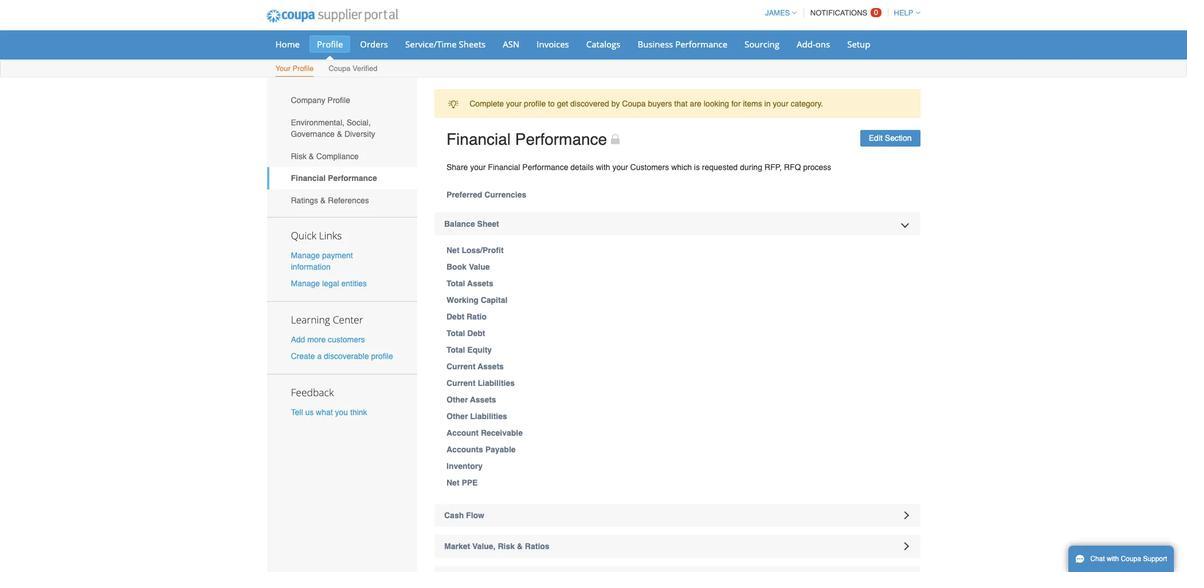 Task type: describe. For each thing, give the bounding box(es) containing it.
ratios
[[525, 542, 550, 551]]

details
[[571, 163, 594, 172]]

ppe
[[462, 479, 478, 488]]

tell
[[291, 408, 303, 418]]

market value, risk & ratios button
[[435, 535, 921, 558]]

learning
[[291, 313, 330, 327]]

governance
[[291, 130, 335, 139]]

service/time
[[405, 38, 457, 50]]

support
[[1144, 556, 1168, 564]]

0 horizontal spatial debt
[[447, 313, 465, 322]]

your right "in"
[[773, 99, 789, 108]]

share your financial performance details with your customers which is requested during rfp, rfq process
[[447, 163, 832, 172]]

manage payment information
[[291, 251, 353, 272]]

ratio
[[467, 313, 487, 322]]

cash flow
[[444, 511, 485, 520]]

you
[[335, 408, 348, 418]]

environmental, social, governance & diversity link
[[267, 112, 417, 145]]

0 vertical spatial risk
[[291, 152, 307, 161]]

performance left the details
[[523, 163, 568, 172]]

& right ratings
[[320, 196, 326, 205]]

profile inside "link"
[[317, 38, 343, 50]]

other assets
[[447, 396, 496, 405]]

section
[[885, 134, 912, 143]]

risk & compliance link
[[267, 145, 417, 167]]

risk & compliance
[[291, 152, 359, 161]]

book
[[447, 263, 467, 272]]

capital
[[481, 296, 508, 305]]

coupa supplier portal image
[[258, 2, 406, 30]]

chat with coupa support
[[1091, 556, 1168, 564]]

category.
[[791, 99, 823, 108]]

other for other liabilities
[[447, 412, 468, 421]]

that
[[675, 99, 688, 108]]

get
[[557, 99, 568, 108]]

working
[[447, 296, 479, 305]]

for
[[732, 99, 741, 108]]

catalogs link
[[579, 36, 628, 53]]

0
[[874, 8, 878, 17]]

& inside dropdown button
[[517, 542, 523, 551]]

financial performance link
[[267, 167, 417, 190]]

current liabilities
[[447, 379, 515, 388]]

market
[[444, 542, 470, 551]]

accounts
[[447, 446, 483, 455]]

rfp,
[[765, 163, 782, 172]]

complete your profile to get discovered by coupa buyers that are looking for items in your category. alert
[[435, 89, 921, 118]]

customers
[[328, 335, 365, 345]]

quick
[[291, 229, 316, 242]]

discovered
[[571, 99, 609, 108]]

quick links
[[291, 229, 342, 242]]

flow
[[466, 511, 485, 520]]

book value
[[447, 263, 490, 272]]

manage for manage payment information
[[291, 251, 320, 260]]

service/time sheets link
[[398, 36, 493, 53]]

what
[[316, 408, 333, 418]]

your right complete
[[506, 99, 522, 108]]

assets for other assets
[[470, 396, 496, 405]]

your left customers
[[613, 163, 628, 172]]

loss/profit
[[462, 246, 504, 255]]

ratings & references
[[291, 196, 369, 205]]

working capital
[[447, 296, 508, 305]]

sourcing
[[745, 38, 780, 50]]

entities
[[341, 279, 367, 288]]

current assets
[[447, 362, 504, 372]]

1 vertical spatial debt
[[467, 329, 485, 338]]

diversity
[[345, 130, 375, 139]]

ratings
[[291, 196, 318, 205]]

to
[[548, 99, 555, 108]]

compliance
[[316, 152, 359, 161]]

add
[[291, 335, 305, 345]]

performance up the details
[[515, 130, 607, 149]]

james
[[765, 9, 790, 17]]

account
[[447, 429, 479, 438]]

by
[[612, 99, 620, 108]]

chat
[[1091, 556, 1105, 564]]

share
[[447, 163, 468, 172]]

legal
[[322, 279, 339, 288]]

environmental,
[[291, 118, 345, 127]]

total for total debt
[[447, 329, 465, 338]]

0 vertical spatial coupa
[[329, 64, 351, 73]]

edit section link
[[861, 130, 921, 147]]

looking
[[704, 99, 729, 108]]

notifications 0
[[811, 8, 878, 17]]

value
[[469, 263, 490, 272]]

center
[[333, 313, 363, 327]]

total assets
[[447, 279, 494, 288]]

liabilities for other liabilities
[[470, 412, 507, 421]]

account receivable
[[447, 429, 523, 438]]

1 vertical spatial financial
[[488, 163, 520, 172]]

coupa inside alert
[[622, 99, 646, 108]]

more
[[308, 335, 326, 345]]

setup
[[848, 38, 871, 50]]

value,
[[472, 542, 496, 551]]

current for current liabilities
[[447, 379, 476, 388]]

your profile link
[[275, 62, 314, 77]]

social,
[[347, 118, 371, 127]]



Task type: vqa. For each thing, say whether or not it's contained in the screenshot.
the bottommost with
yes



Task type: locate. For each thing, give the bounding box(es) containing it.
coupa inside button
[[1121, 556, 1142, 564]]

payable
[[485, 446, 516, 455]]

2 vertical spatial profile
[[328, 96, 350, 105]]

edit section
[[869, 134, 912, 143]]

financial up share
[[447, 130, 511, 149]]

0 vertical spatial financial
[[447, 130, 511, 149]]

feedback
[[291, 386, 334, 400]]

orders link
[[353, 36, 396, 53]]

1 vertical spatial other
[[447, 412, 468, 421]]

2 horizontal spatial coupa
[[1121, 556, 1142, 564]]

your
[[276, 64, 291, 73]]

2 vertical spatial assets
[[470, 396, 496, 405]]

1 vertical spatial total
[[447, 329, 465, 338]]

1 vertical spatial manage
[[291, 279, 320, 288]]

navigation containing notifications 0
[[760, 2, 921, 24]]

links
[[319, 229, 342, 242]]

profile
[[524, 99, 546, 108], [371, 352, 393, 361]]

1 vertical spatial risk
[[498, 542, 515, 551]]

equity
[[467, 346, 492, 355]]

business
[[638, 38, 673, 50]]

manage for manage legal entities
[[291, 279, 320, 288]]

2 current from the top
[[447, 379, 476, 388]]

1 vertical spatial current
[[447, 379, 476, 388]]

2 vertical spatial coupa
[[1121, 556, 1142, 564]]

heading
[[435, 566, 921, 573]]

invoices link
[[529, 36, 577, 53]]

assets down value
[[467, 279, 494, 288]]

1 horizontal spatial financial performance
[[447, 130, 607, 149]]

0 vertical spatial current
[[447, 362, 476, 372]]

profile right discoverable
[[371, 352, 393, 361]]

orders
[[360, 38, 388, 50]]

receivable
[[481, 429, 523, 438]]

other up account
[[447, 412, 468, 421]]

james link
[[760, 9, 797, 17]]

assets up the current liabilities
[[478, 362, 504, 372]]

0 vertical spatial total
[[447, 279, 465, 288]]

service/time sheets
[[405, 38, 486, 50]]

profile for your profile
[[293, 64, 314, 73]]

1 vertical spatial with
[[1107, 556, 1119, 564]]

total down total debt
[[447, 346, 465, 355]]

0 vertical spatial profile
[[524, 99, 546, 108]]

performance right the business
[[676, 38, 728, 50]]

discoverable
[[324, 352, 369, 361]]

create a discoverable profile link
[[291, 352, 393, 361]]

business performance
[[638, 38, 728, 50]]

assets down the current liabilities
[[470, 396, 496, 405]]

notifications
[[811, 9, 868, 17]]

net left ppe
[[447, 479, 460, 488]]

in
[[765, 99, 771, 108]]

process
[[803, 163, 832, 172]]

total for total assets
[[447, 279, 465, 288]]

tell us what you think button
[[291, 407, 367, 419]]

3 total from the top
[[447, 346, 465, 355]]

& down the governance
[[309, 152, 314, 161]]

risk inside dropdown button
[[498, 542, 515, 551]]

customers
[[630, 163, 669, 172]]

coupa right "by"
[[622, 99, 646, 108]]

liabilities down current assets at the bottom left of the page
[[478, 379, 515, 388]]

with right chat
[[1107, 556, 1119, 564]]

manage legal entities
[[291, 279, 367, 288]]

navigation
[[760, 2, 921, 24]]

balance sheet heading
[[435, 213, 921, 236]]

profile down coupa supplier portal image
[[317, 38, 343, 50]]

0 vertical spatial profile
[[317, 38, 343, 50]]

company profile link
[[267, 89, 417, 112]]

assets for current assets
[[478, 362, 504, 372]]

1 vertical spatial profile
[[371, 352, 393, 361]]

catalogs
[[586, 38, 621, 50]]

1 horizontal spatial with
[[1107, 556, 1119, 564]]

2 vertical spatial total
[[447, 346, 465, 355]]

other up other liabilities
[[447, 396, 468, 405]]

1 manage from the top
[[291, 251, 320, 260]]

help link
[[889, 9, 921, 17]]

debt down working
[[447, 313, 465, 322]]

are
[[690, 99, 702, 108]]

current up other assets
[[447, 379, 476, 388]]

0 horizontal spatial financial performance
[[291, 174, 377, 183]]

2 net from the top
[[447, 479, 460, 488]]

total down book
[[447, 279, 465, 288]]

coupa left the verified
[[329, 64, 351, 73]]

1 vertical spatial profile
[[293, 64, 314, 73]]

profile up environmental, social, governance & diversity link
[[328, 96, 350, 105]]

total down debt ratio
[[447, 329, 465, 338]]

1 horizontal spatial debt
[[467, 329, 485, 338]]

1 horizontal spatial profile
[[524, 99, 546, 108]]

current for current assets
[[447, 362, 476, 372]]

1 vertical spatial coupa
[[622, 99, 646, 108]]

1 vertical spatial assets
[[478, 362, 504, 372]]

balance sheet button
[[435, 213, 921, 236]]

0 horizontal spatial profile
[[371, 352, 393, 361]]

create a discoverable profile
[[291, 352, 393, 361]]

payment
[[322, 251, 353, 260]]

other for other assets
[[447, 396, 468, 405]]

cash flow heading
[[435, 504, 921, 527]]

net for net loss/profit
[[447, 246, 460, 255]]

risk right value,
[[498, 542, 515, 551]]

a
[[317, 352, 322, 361]]

ons
[[816, 38, 830, 50]]

help
[[894, 9, 914, 17]]

add-ons
[[797, 38, 830, 50]]

with right the details
[[596, 163, 610, 172]]

current down total equity
[[447, 362, 476, 372]]

sheet
[[477, 220, 499, 229]]

financial up ratings
[[291, 174, 326, 183]]

edit
[[869, 134, 883, 143]]

profile inside alert
[[524, 99, 546, 108]]

balance sheet
[[444, 220, 499, 229]]

0 horizontal spatial risk
[[291, 152, 307, 161]]

with inside button
[[1107, 556, 1119, 564]]

0 vertical spatial manage
[[291, 251, 320, 260]]

0 vertical spatial assets
[[467, 279, 494, 288]]

2 vertical spatial financial
[[291, 174, 326, 183]]

verified
[[353, 64, 378, 73]]

total debt
[[447, 329, 485, 338]]

financial performance
[[447, 130, 607, 149], [291, 174, 377, 183]]

buyers
[[648, 99, 672, 108]]

performance
[[676, 38, 728, 50], [515, 130, 607, 149], [523, 163, 568, 172], [328, 174, 377, 183]]

1 vertical spatial liabilities
[[470, 412, 507, 421]]

inventory
[[447, 462, 483, 471]]

market value, risk & ratios
[[444, 542, 550, 551]]

coupa verified
[[329, 64, 378, 73]]

1 total from the top
[[447, 279, 465, 288]]

coupa left support
[[1121, 556, 1142, 564]]

financial performance down compliance
[[291, 174, 377, 183]]

2 manage from the top
[[291, 279, 320, 288]]

profile for company profile
[[328, 96, 350, 105]]

manage
[[291, 251, 320, 260], [291, 279, 320, 288]]

1 other from the top
[[447, 396, 468, 405]]

rfq
[[784, 163, 801, 172]]

add more customers
[[291, 335, 365, 345]]

& left 'diversity' on the left
[[337, 130, 342, 139]]

0 vertical spatial net
[[447, 246, 460, 255]]

1 net from the top
[[447, 246, 460, 255]]

cash
[[444, 511, 464, 520]]

your profile
[[276, 64, 314, 73]]

market value, risk & ratios heading
[[435, 535, 921, 558]]

profile left to
[[524, 99, 546, 108]]

net up book
[[447, 246, 460, 255]]

& inside environmental, social, governance & diversity
[[337, 130, 342, 139]]

references
[[328, 196, 369, 205]]

0 horizontal spatial coupa
[[329, 64, 351, 73]]

company profile
[[291, 96, 350, 105]]

1 horizontal spatial coupa
[[622, 99, 646, 108]]

preferred currencies
[[447, 190, 527, 200]]

liabilities up account receivable
[[470, 412, 507, 421]]

2 other from the top
[[447, 412, 468, 421]]

financial up "currencies"
[[488, 163, 520, 172]]

think
[[350, 408, 367, 418]]

add more customers link
[[291, 335, 365, 345]]

& left ratios
[[517, 542, 523, 551]]

environmental, social, governance & diversity
[[291, 118, 375, 139]]

0 horizontal spatial with
[[596, 163, 610, 172]]

tell us what you think
[[291, 408, 367, 418]]

0 vertical spatial other
[[447, 396, 468, 405]]

1 horizontal spatial risk
[[498, 542, 515, 551]]

currencies
[[485, 190, 527, 200]]

setup link
[[840, 36, 878, 53]]

manage down "information"
[[291, 279, 320, 288]]

1 vertical spatial net
[[447, 479, 460, 488]]

manage legal entities link
[[291, 279, 367, 288]]

preferred
[[447, 190, 482, 200]]

items
[[743, 99, 762, 108]]

assets for total assets
[[467, 279, 494, 288]]

your right share
[[470, 163, 486, 172]]

liabilities
[[478, 379, 515, 388], [470, 412, 507, 421]]

add-ons link
[[790, 36, 838, 53]]

debt down ratio
[[467, 329, 485, 338]]

2 total from the top
[[447, 329, 465, 338]]

us
[[305, 408, 314, 418]]

risk down the governance
[[291, 152, 307, 161]]

net for net ppe
[[447, 479, 460, 488]]

0 vertical spatial with
[[596, 163, 610, 172]]

0 vertical spatial financial performance
[[447, 130, 607, 149]]

performance up references
[[328, 174, 377, 183]]

company
[[291, 96, 325, 105]]

manage up "information"
[[291, 251, 320, 260]]

liabilities for current liabilities
[[478, 379, 515, 388]]

sourcing link
[[737, 36, 787, 53]]

0 vertical spatial debt
[[447, 313, 465, 322]]

other liabilities
[[447, 412, 507, 421]]

asn link
[[496, 36, 527, 53]]

financial performance down to
[[447, 130, 607, 149]]

0 vertical spatial liabilities
[[478, 379, 515, 388]]

profile right your
[[293, 64, 314, 73]]

complete your profile to get discovered by coupa buyers that are looking for items in your category.
[[470, 99, 823, 108]]

1 current from the top
[[447, 362, 476, 372]]

debt
[[447, 313, 465, 322], [467, 329, 485, 338]]

manage inside manage payment information
[[291, 251, 320, 260]]

total for total equity
[[447, 346, 465, 355]]

1 vertical spatial financial performance
[[291, 174, 377, 183]]



